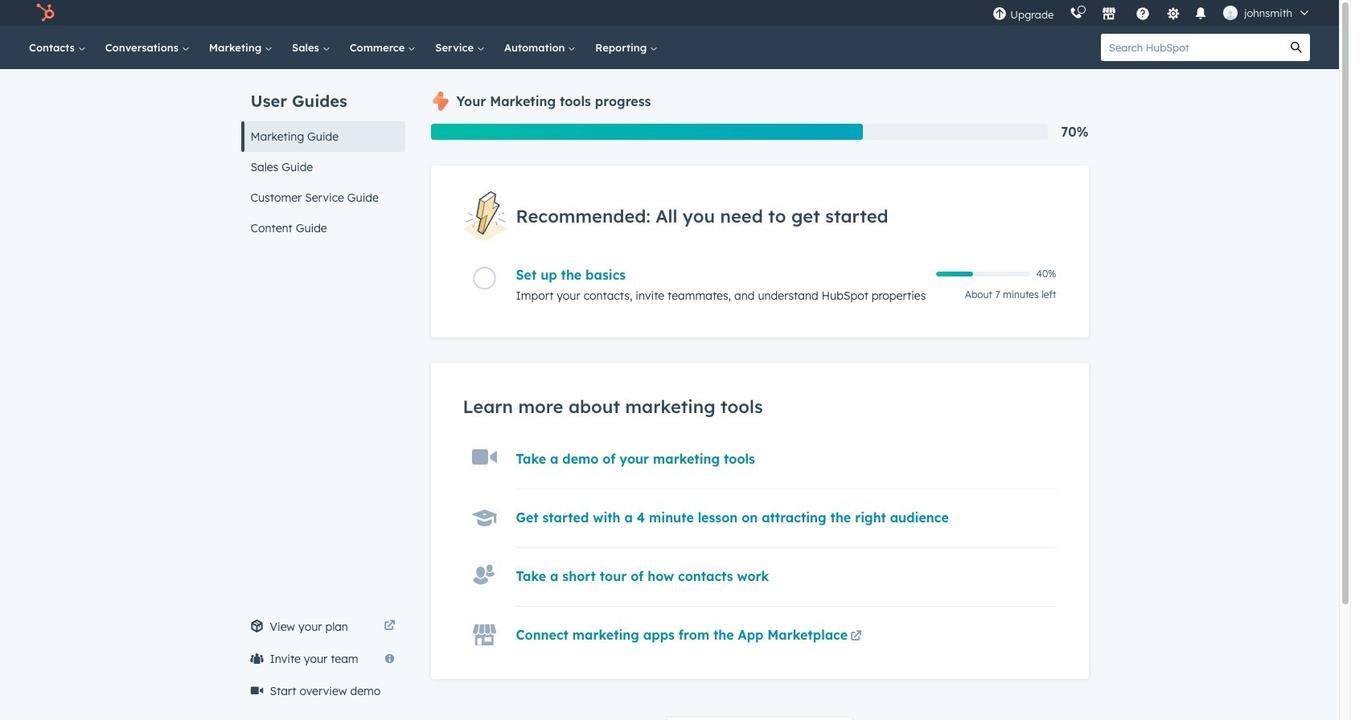 Task type: describe. For each thing, give the bounding box(es) containing it.
Search HubSpot search field
[[1102, 34, 1283, 61]]

marketplaces image
[[1103, 7, 1117, 22]]

user guides element
[[241, 69, 405, 244]]

[object object] complete progress bar
[[936, 272, 974, 277]]



Task type: locate. For each thing, give the bounding box(es) containing it.
link opens in a new window image
[[851, 629, 862, 648]]

john smith image
[[1224, 6, 1239, 20]]

link opens in a new window image
[[384, 618, 395, 637], [384, 621, 395, 633], [851, 632, 862, 644]]

progress bar
[[431, 124, 863, 140]]

menu
[[985, 0, 1320, 26]]



Task type: vqa. For each thing, say whether or not it's contained in the screenshot.
to
no



